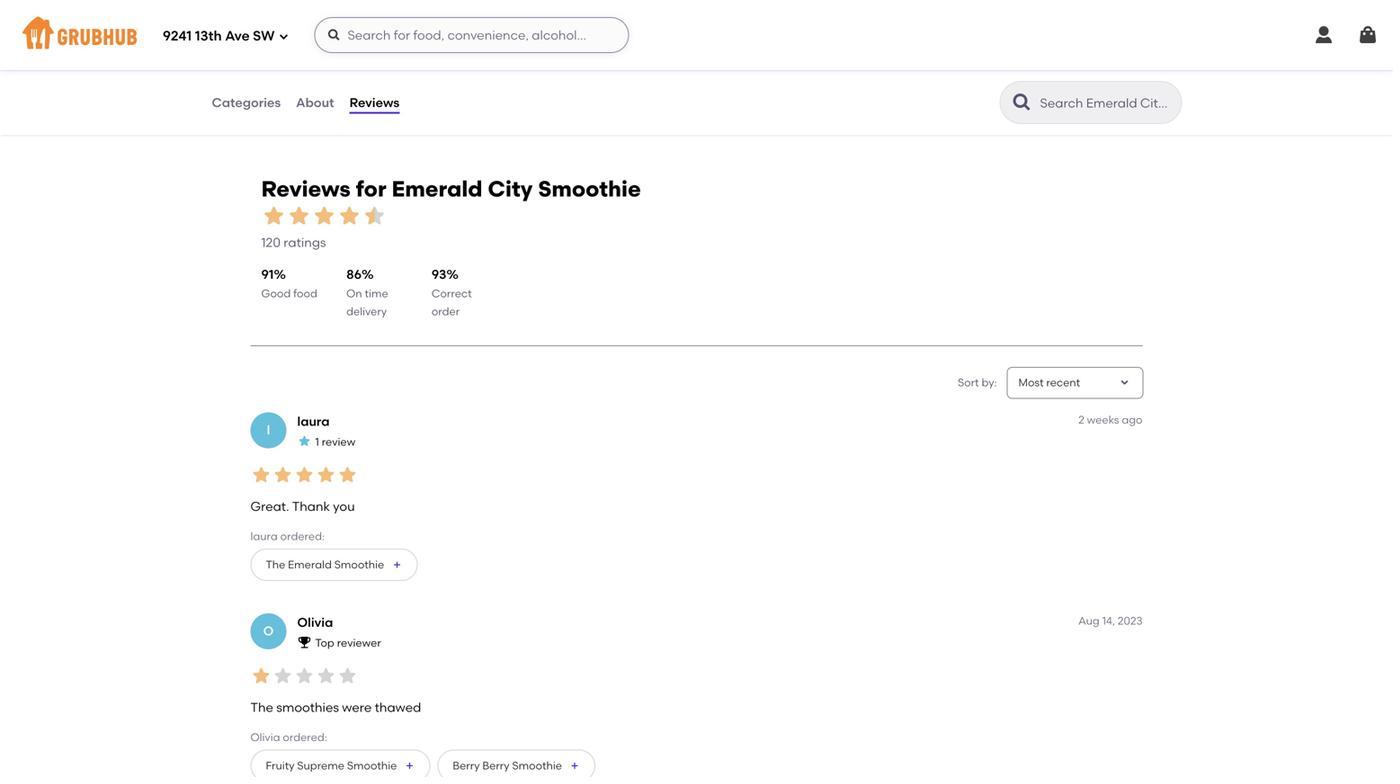 Task type: vqa. For each thing, say whether or not it's contained in the screenshot.
bottom The
yes



Task type: locate. For each thing, give the bounding box(es) containing it.
ordered: down great. thank you
[[280, 530, 325, 543]]

ordered:
[[280, 530, 325, 543], [283, 731, 327, 744]]

berry berry smoothie button
[[437, 749, 595, 777]]

review
[[322, 435, 355, 448]]

0 vertical spatial olivia
[[297, 614, 333, 630]]

reviews button
[[349, 70, 400, 135]]

laura
[[297, 414, 330, 429], [250, 530, 278, 543]]

sw
[[253, 28, 275, 44]]

the for the smoothies were thawed
[[250, 700, 273, 715]]

svg image right svg image
[[1357, 24, 1379, 46]]

the
[[266, 558, 285, 571], [250, 700, 273, 715]]

fruity supreme smoothie button
[[250, 749, 430, 777]]

0 horizontal spatial berry
[[453, 759, 480, 772]]

correct
[[432, 287, 472, 300]]

9241 13th ave sw
[[163, 28, 275, 44]]

0 horizontal spatial ratings
[[284, 235, 326, 250]]

plus icon image for fruity supreme smoothie
[[404, 760, 415, 771]]

thank
[[292, 499, 330, 514]]

delivery inside 35–50 min $7.49 delivery
[[585, 38, 626, 51]]

svg image right sw
[[278, 31, 289, 42]]

delivery inside 86 on time delivery
[[346, 305, 387, 318]]

olivia up top
[[297, 614, 333, 630]]

ratings right 11
[[471, 41, 513, 57]]

ordered: down smoothies
[[283, 731, 327, 744]]

olivia for olivia
[[297, 614, 333, 630]]

91
[[261, 267, 274, 282]]

delivery inside 30–45 min $5.49 delivery
[[266, 38, 307, 51]]

1 vertical spatial ratings
[[284, 235, 326, 250]]

13th
[[195, 28, 222, 44]]

1 min from the left
[[271, 22, 291, 35]]

delivery right '$5.49'
[[266, 38, 307, 51]]

Search Emerald City Smoothie search field
[[1038, 94, 1176, 112]]

plus icon image right berry berry smoothie
[[569, 760, 580, 771]]

emerald inside the emerald smoothie button
[[288, 558, 332, 571]]

about
[[296, 95, 334, 110]]

2 weeks ago
[[1078, 413, 1143, 426]]

the down laura ordered:
[[266, 558, 285, 571]]

laura up 1
[[297, 414, 330, 429]]

0 horizontal spatial olivia
[[250, 731, 280, 744]]

emerald
[[392, 176, 482, 202], [288, 558, 332, 571]]

laura down great.
[[250, 530, 278, 543]]

smoothie for fruity supreme smoothie
[[347, 759, 397, 772]]

caret down icon image
[[1117, 376, 1132, 390]]

the smoothies were thawed
[[250, 700, 421, 715]]

svg image right 30–45 min $5.49 delivery
[[327, 28, 341, 42]]

categories
[[212, 95, 281, 110]]

1 berry from the left
[[453, 759, 480, 772]]

aug 14, 2023
[[1078, 614, 1143, 627]]

1 horizontal spatial delivery
[[346, 305, 387, 318]]

1 horizontal spatial ratings
[[471, 41, 513, 57]]

2023
[[1118, 614, 1143, 627]]

reviews up "120 ratings"
[[261, 176, 351, 202]]

30–45 min $5.49 delivery
[[237, 22, 307, 51]]

good
[[261, 287, 291, 300]]

plus icon image right the emerald smoothie
[[391, 559, 402, 570]]

emerald down laura ordered:
[[288, 558, 332, 571]]

9241
[[163, 28, 192, 44]]

1 horizontal spatial olivia
[[297, 614, 333, 630]]

2 horizontal spatial plus icon image
[[569, 760, 580, 771]]

plus icon image for the emerald smoothie
[[391, 559, 402, 570]]

berry
[[453, 759, 480, 772], [482, 759, 510, 772]]

Sort by: field
[[1018, 375, 1080, 391]]

11 ratings
[[459, 41, 513, 57]]

olivia
[[297, 614, 333, 630], [250, 731, 280, 744]]

plus icon image inside "berry berry smoothie" button
[[569, 760, 580, 771]]

main navigation navigation
[[0, 0, 1393, 70]]

the inside button
[[266, 558, 285, 571]]

subscription pass image
[[558, 0, 577, 14]]

1 horizontal spatial min
[[593, 22, 612, 35]]

plus icon image inside fruity supreme smoothie button
[[404, 760, 415, 771]]

on
[[346, 287, 362, 300]]

0 horizontal spatial laura
[[250, 530, 278, 543]]

1 vertical spatial ordered:
[[283, 731, 327, 744]]

ratings right 120
[[284, 235, 326, 250]]

great.
[[250, 499, 289, 514]]

120
[[261, 235, 281, 250]]

min right 35–50
[[593, 22, 612, 35]]

1 horizontal spatial emerald
[[392, 176, 482, 202]]

93 correct order
[[432, 267, 472, 318]]

olivia up "fruity"
[[250, 731, 280, 744]]

0 horizontal spatial plus icon image
[[391, 559, 402, 570]]

min for 30–45
[[271, 22, 291, 35]]

smoothie
[[538, 176, 641, 202], [334, 558, 384, 571], [347, 759, 397, 772], [512, 759, 562, 772]]

city
[[488, 176, 533, 202]]

delivery
[[266, 38, 307, 51], [585, 38, 626, 51], [346, 305, 387, 318]]

0 vertical spatial ratings
[[471, 41, 513, 57]]

you
[[333, 499, 355, 514]]

svg image
[[1357, 24, 1379, 46], [327, 28, 341, 42], [278, 31, 289, 42]]

1 horizontal spatial laura
[[297, 414, 330, 429]]

1 vertical spatial reviews
[[261, 176, 351, 202]]

0 horizontal spatial min
[[271, 22, 291, 35]]

1 vertical spatial emerald
[[288, 558, 332, 571]]

1 horizontal spatial plus icon image
[[404, 760, 415, 771]]

2 horizontal spatial delivery
[[585, 38, 626, 51]]

11
[[459, 41, 468, 57]]

0 vertical spatial the
[[266, 558, 285, 571]]

0 vertical spatial laura
[[297, 414, 330, 429]]

smoothie for the emerald smoothie
[[334, 558, 384, 571]]

min right 30–45
[[271, 22, 291, 35]]

emerald right for
[[392, 176, 482, 202]]

min
[[271, 22, 291, 35], [593, 22, 612, 35]]

0 vertical spatial ordered:
[[280, 530, 325, 543]]

0 vertical spatial reviews
[[349, 95, 400, 110]]

the emerald smoothie button
[[250, 548, 418, 581]]

0 horizontal spatial delivery
[[266, 38, 307, 51]]

86 on time delivery
[[346, 267, 388, 318]]

min for 35–50
[[593, 22, 612, 35]]

ave
[[225, 28, 250, 44]]

reviews inside button
[[349, 95, 400, 110]]

2 min from the left
[[593, 22, 612, 35]]

1 vertical spatial the
[[250, 700, 273, 715]]

plus icon image
[[391, 559, 402, 570], [404, 760, 415, 771], [569, 760, 580, 771]]

1 horizontal spatial berry
[[482, 759, 510, 772]]

ratings
[[471, 41, 513, 57], [284, 235, 326, 250]]

sort by:
[[958, 376, 997, 389]]

the for the emerald smoothie
[[266, 558, 285, 571]]

smoothies
[[276, 700, 339, 715]]

star icon image
[[441, 21, 456, 36], [456, 21, 470, 36], [470, 21, 485, 36], [485, 21, 499, 36], [485, 21, 499, 36], [499, 21, 513, 36], [261, 203, 286, 229], [286, 203, 312, 229], [312, 203, 337, 229], [337, 203, 362, 229], [362, 203, 387, 229], [362, 203, 387, 229], [297, 434, 312, 448], [250, 464, 272, 486], [272, 464, 294, 486], [294, 464, 315, 486], [315, 464, 337, 486], [337, 464, 358, 486], [250, 665, 272, 687], [272, 665, 294, 687], [294, 665, 315, 687], [315, 665, 337, 687], [337, 665, 358, 687]]

30–45
[[237, 22, 269, 35]]

most
[[1018, 376, 1044, 389]]

reviews right about
[[349, 95, 400, 110]]

fruity
[[266, 759, 295, 772]]

91 good food
[[261, 267, 317, 300]]

recent
[[1046, 376, 1080, 389]]

ordered: for thank
[[280, 530, 325, 543]]

about button
[[295, 70, 335, 135]]

min inside 35–50 min $7.49 delivery
[[593, 22, 612, 35]]

delivery right $7.49
[[585, 38, 626, 51]]

1 vertical spatial olivia
[[250, 731, 280, 744]]

the up 'olivia  ordered:' at left
[[250, 700, 273, 715]]

laura ordered:
[[250, 530, 325, 543]]

14,
[[1102, 614, 1115, 627]]

reviews
[[349, 95, 400, 110], [261, 176, 351, 202]]

ordered: for smoothies
[[283, 731, 327, 744]]

min inside 30–45 min $5.49 delivery
[[271, 22, 291, 35]]

ratings for 11 ratings
[[471, 41, 513, 57]]

smoothie for berry berry smoothie
[[512, 759, 562, 772]]

plus icon image inside the emerald smoothie button
[[391, 559, 402, 570]]

plus icon image down thawed
[[404, 760, 415, 771]]

search icon image
[[1011, 92, 1033, 113]]

0 horizontal spatial emerald
[[288, 558, 332, 571]]

1 vertical spatial laura
[[250, 530, 278, 543]]

delivery down time
[[346, 305, 387, 318]]

top reviewer
[[315, 636, 381, 649]]



Task type: describe. For each thing, give the bounding box(es) containing it.
reviews for emerald city smoothie
[[261, 176, 641, 202]]

120 ratings
[[261, 235, 326, 250]]

0 vertical spatial emerald
[[392, 176, 482, 202]]

1 horizontal spatial svg image
[[327, 28, 341, 42]]

plus icon image for berry berry smoothie
[[569, 760, 580, 771]]

delivery for 35–50
[[585, 38, 626, 51]]

laura for laura
[[297, 414, 330, 429]]

food
[[293, 287, 317, 300]]

for
[[356, 176, 386, 202]]

reviews for reviews for emerald city smoothie
[[261, 176, 351, 202]]

86
[[346, 267, 361, 282]]

reviews for reviews
[[349, 95, 400, 110]]

ago
[[1122, 413, 1143, 426]]

fruity supreme smoothie
[[266, 759, 397, 772]]

Search for food, convenience, alcohol... search field
[[314, 17, 629, 53]]

delivery for 30–45
[[266, 38, 307, 51]]

aug
[[1078, 614, 1100, 627]]

2 horizontal spatial svg image
[[1357, 24, 1379, 46]]

1 review
[[315, 435, 355, 448]]

$7.49
[[558, 38, 583, 51]]

35–50
[[558, 22, 590, 35]]

were
[[342, 700, 372, 715]]

2
[[1078, 413, 1084, 426]]

reviewer
[[337, 636, 381, 649]]

delivery for 86
[[346, 305, 387, 318]]

most recent
[[1018, 376, 1080, 389]]

93
[[432, 267, 446, 282]]

o
[[263, 623, 274, 639]]

laura for laura ordered:
[[250, 530, 278, 543]]

olivia  ordered:
[[250, 731, 327, 744]]

svg image
[[1313, 24, 1335, 46]]

2 berry from the left
[[482, 759, 510, 772]]

order
[[432, 305, 460, 318]]

the emerald smoothie
[[266, 558, 384, 571]]

sort
[[958, 376, 979, 389]]

top
[[315, 636, 334, 649]]

by:
[[982, 376, 997, 389]]

berry berry smoothie
[[453, 759, 562, 772]]

great. thank you
[[250, 499, 355, 514]]

time
[[365, 287, 388, 300]]

supreme
[[297, 759, 344, 772]]

1
[[315, 435, 319, 448]]

thawed
[[375, 700, 421, 715]]

weeks
[[1087, 413, 1119, 426]]

l
[[267, 422, 270, 438]]

0 horizontal spatial svg image
[[278, 31, 289, 42]]

trophy icon image
[[297, 635, 312, 649]]

$5.49
[[237, 38, 264, 51]]

olivia for olivia  ordered:
[[250, 731, 280, 744]]

ratings for 120 ratings
[[284, 235, 326, 250]]

35–50 min $7.49 delivery
[[558, 22, 626, 51]]

categories button
[[211, 70, 282, 135]]



